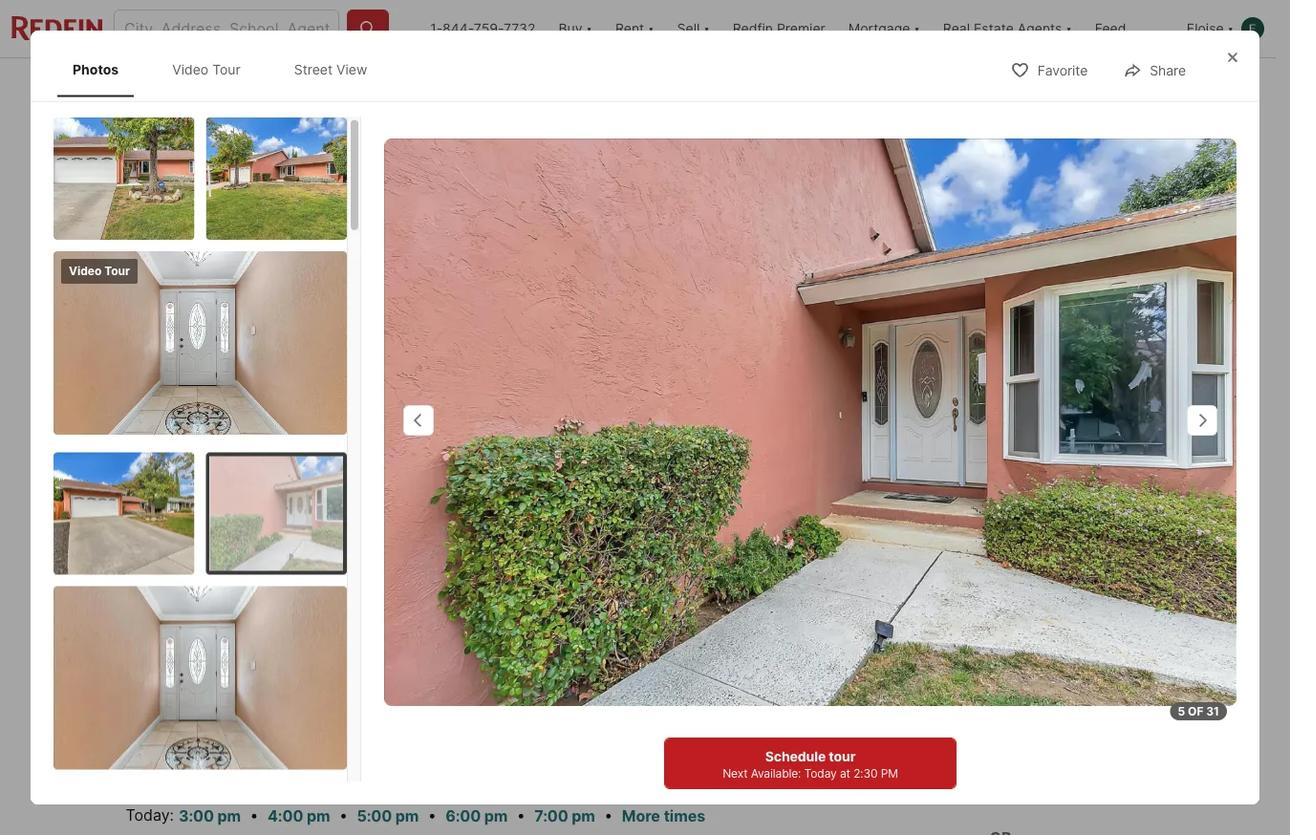 Task type: describe. For each thing, give the bounding box(es) containing it.
29
[[1077, 612, 1113, 645]]

today:
[[126, 806, 174, 824]]

5:00 pm button
[[356, 804, 420, 829]]

4:00
[[268, 807, 303, 825]]

2 tab from the left
[[500, 62, 653, 108]]

5 • from the left
[[604, 806, 613, 824]]

to
[[239, 133, 255, 147]]

person
[[932, 710, 971, 724]]

redfin premier button
[[721, 0, 837, 57]]

san
[[311, 590, 343, 608]]

in
[[919, 710, 929, 724]]

0 horizontal spatial video tour
[[69, 264, 130, 278]]

tour for schedule tour next available: today at 2:30 pm
[[829, 748, 856, 764]]

video inside button
[[184, 486, 222, 503]]

baths link
[[470, 663, 511, 682]]

user photo image
[[1241, 17, 1264, 40]]

oct for 27
[[894, 647, 918, 661]]

an
[[342, 767, 359, 786]]

pre-
[[252, 665, 280, 681]]

for sale - active
[[143, 554, 267, 570]]

out
[[1008, 76, 1031, 92]]

photos
[[73, 61, 119, 77]]

2 pm from the left
[[307, 807, 330, 825]]

tour in person
[[891, 710, 971, 724]]

overview tab
[[252, 62, 357, 108]]

sunday
[[1072, 596, 1119, 609]]

view inside 'tab'
[[336, 61, 367, 77]]

3
[[388, 634, 402, 660]]

submit search image
[[358, 19, 378, 38]]

san jose is a hot market 47% of homes accept an offer within 2 weeks. tour it before it's gone!
[[181, 741, 685, 786]]

tour for go tour this home
[[886, 552, 931, 579]]

home
[[982, 552, 1042, 579]]

5:00
[[357, 807, 392, 825]]

31
[[1206, 704, 1219, 718]]

view inside button
[[331, 486, 364, 503]]

1 pm from the left
[[217, 807, 241, 825]]

pm
[[881, 766, 898, 780]]

friday
[[886, 596, 926, 609]]

6:00 pm button
[[445, 804, 509, 829]]

5 of 31
[[1178, 704, 1219, 718]]

2 • from the left
[[339, 806, 348, 824]]

weeks.
[[464, 767, 514, 786]]

oct for 29
[[1083, 647, 1107, 661]]

2pm
[[211, 133, 236, 147]]

4 • from the left
[[517, 806, 525, 824]]

active link
[[220, 554, 267, 570]]

tour in person option
[[851, 693, 990, 743]]

favorite button
[[994, 50, 1104, 89]]

1-844-759-7732 link
[[430, 21, 536, 37]]

2 inside 2 baths
[[470, 634, 484, 660]]

feed
[[1095, 21, 1126, 37]]

5
[[1178, 704, 1185, 718]]

before
[[568, 767, 615, 786]]

/mo
[[198, 665, 222, 681]]

favorite
[[1037, 62, 1088, 79]]

30
[[1052, 486, 1070, 503]]

street inside button
[[289, 486, 328, 503]]

x-
[[995, 76, 1008, 92]]

next
[[723, 766, 748, 780]]

4:00 pm button
[[267, 804, 331, 829]]

1 , from the left
[[303, 590, 307, 608]]

a
[[269, 741, 278, 759]]

sale
[[173, 554, 206, 570]]

more
[[622, 807, 660, 825]]

video button
[[141, 476, 238, 514]]

get
[[226, 665, 249, 681]]

7:00 pm button
[[534, 804, 596, 829]]

5 pm from the left
[[572, 807, 595, 825]]

dialog containing photos
[[31, 31, 1259, 805]]

gone!
[[645, 767, 685, 786]]

x-out
[[995, 76, 1031, 92]]

video inside tab
[[172, 61, 209, 77]]

jose
[[347, 590, 386, 608]]

schedule tour button
[[851, 758, 1150, 804]]

share button inside dialog
[[1107, 50, 1202, 89]]

overview
[[274, 77, 336, 93]]

homes
[[235, 767, 284, 786]]

feed button
[[1083, 0, 1175, 57]]

approved
[[280, 665, 342, 681]]

6382
[[126, 590, 166, 608]]

open
[[149, 133, 180, 147]]

schedule for schedule tour next available: today at 2:30 pm
[[765, 748, 826, 764]]

street view tab
[[279, 46, 383, 93]]

schedule for schedule tour
[[949, 771, 1018, 790]]

photos
[[1073, 486, 1119, 503]]

2 , from the left
[[386, 590, 390, 608]]

redfin
[[733, 21, 773, 37]]

search link
[[147, 74, 231, 97]]

today: 3:00 pm • 4:00 pm • 5:00 pm • 6:00 pm • 7:00 pm • more times
[[126, 806, 706, 825]]

tab list containing search
[[126, 58, 761, 108]]

way
[[271, 590, 303, 608]]

City, Address, School, Agent, ZIP search field
[[114, 10, 339, 48]]

759-
[[474, 21, 504, 37]]

0 horizontal spatial share
[[1098, 76, 1134, 92]]

3 pm from the left
[[395, 807, 419, 825]]

2 inside the san jose is a hot market 47% of homes accept an offer within 2 weeks. tour it before it's gone!
[[450, 767, 459, 786]]

1 • from the left
[[250, 806, 259, 824]]

street view button
[[246, 476, 380, 514]]

video tour inside tab
[[172, 61, 241, 77]]



Task type: locate. For each thing, give the bounding box(es) containing it.
saturday 28 oct
[[971, 596, 1030, 661]]

3 beds
[[388, 634, 424, 682]]

27
[[889, 612, 923, 645]]

tour for schedule tour
[[1022, 771, 1052, 790]]

schedule tour next available: today at 2:30 pm
[[723, 748, 898, 780]]

, left san in the left of the page
[[303, 590, 307, 608]]

0 vertical spatial schedule
[[765, 748, 826, 764]]

list box containing tour in person
[[851, 693, 1150, 743]]

video
[[1075, 710, 1105, 724]]

of
[[1188, 704, 1204, 718], [216, 767, 231, 786]]

2
[[470, 634, 484, 660], [450, 767, 459, 786]]

• left more
[[604, 806, 613, 824]]

anselmo
[[201, 590, 267, 608]]

3 • from the left
[[428, 806, 436, 824]]

1 horizontal spatial share
[[1150, 62, 1186, 79]]

get pre-approved link
[[226, 665, 342, 681]]

3 tab from the left
[[653, 62, 745, 108]]

1 vertical spatial 2
[[450, 767, 459, 786]]

street view inside 'tab'
[[294, 61, 367, 77]]

tour via video chat
[[1029, 710, 1132, 724]]

schedule down person
[[949, 771, 1018, 790]]

2 baths
[[470, 634, 511, 682]]

oct down 28
[[988, 647, 1013, 661]]

tab down 1- on the top left of page
[[357, 62, 500, 108]]

redfin premier
[[733, 21, 825, 37]]

0 horizontal spatial oct
[[894, 647, 918, 661]]

go tour this home
[[851, 552, 1042, 579]]

0 horizontal spatial schedule
[[765, 748, 826, 764]]

•
[[250, 806, 259, 824], [339, 806, 348, 824], [428, 806, 436, 824], [517, 806, 525, 824], [604, 806, 613, 824]]

share button
[[1107, 50, 1202, 89], [1055, 64, 1150, 103]]

$9,524
[[153, 665, 198, 681]]

accept
[[288, 767, 337, 786]]

schedule up available:
[[765, 748, 826, 764]]

street
[[294, 61, 333, 77], [289, 486, 328, 503]]

2:30
[[853, 766, 878, 780]]

1 horizontal spatial ,
[[386, 590, 390, 608]]

tab list down 1- on the top left of page
[[126, 58, 761, 108]]

1 horizontal spatial 2
[[470, 634, 484, 660]]

offer
[[364, 767, 398, 786]]

san
[[169, 590, 198, 608], [181, 741, 209, 759]]

1 vertical spatial street
[[289, 486, 328, 503]]

1,343 sq ft
[[561, 634, 621, 682]]

0 vertical spatial tour
[[886, 552, 931, 579]]

0 vertical spatial street
[[294, 61, 333, 77]]

image image
[[54, 117, 194, 239], [206, 117, 347, 239], [54, 251, 347, 434], [54, 452, 194, 574], [210, 456, 343, 570], [54, 586, 347, 769]]

map entry image
[[694, 552, 821, 679]]

at
[[840, 766, 850, 780]]

schedule inside schedule tour next available: today at 2:30 pm
[[765, 748, 826, 764]]

schedule
[[765, 748, 826, 764], [949, 771, 1018, 790]]

0 vertical spatial video tour
[[172, 61, 241, 77]]

• left the 4:00
[[250, 806, 259, 824]]

47%
[[181, 767, 212, 786]]

open sat, 2pm to 4pm
[[149, 133, 283, 147]]

more times link
[[622, 807, 706, 825]]

san down sale
[[169, 590, 198, 608]]

0 vertical spatial street view
[[294, 61, 367, 77]]

1 horizontal spatial schedule
[[949, 771, 1018, 790]]

dialog
[[31, 31, 1259, 805]]

• left 7:00 at the left bottom of page
[[517, 806, 525, 824]]

hot
[[281, 741, 306, 759]]

it
[[555, 767, 564, 786]]

tab
[[357, 62, 500, 108], [500, 62, 653, 108], [653, 62, 745, 108]]

• left 5:00
[[339, 806, 348, 824]]

street view inside button
[[289, 486, 364, 503]]

san up 47%
[[181, 741, 209, 759]]

oct down 27
[[894, 647, 918, 661]]

sat,
[[183, 133, 208, 147]]

beds
[[388, 663, 424, 682]]

• left 6:00
[[428, 806, 436, 824]]

oct inside saturday 28 oct
[[988, 647, 1013, 661]]

pm right 6:00
[[484, 807, 508, 825]]

1,343
[[561, 634, 621, 660]]

tour inside the san jose is a hot market 47% of homes accept an offer within 2 weeks. tour it before it's gone!
[[518, 767, 551, 786]]

tour inside schedule tour button
[[1022, 771, 1052, 790]]

2 vertical spatial tour
[[1022, 771, 1052, 790]]

for
[[143, 554, 169, 570]]

3 oct from the left
[[1083, 647, 1107, 661]]

1-
[[430, 21, 443, 37]]

schedule inside button
[[949, 771, 1018, 790]]

$1,300,000 est. $9,524 /mo get pre-approved
[[126, 634, 342, 681]]

1 oct from the left
[[894, 647, 918, 661]]

1 vertical spatial street view
[[289, 486, 364, 503]]

pm right 5:00
[[395, 807, 419, 825]]

2 horizontal spatial oct
[[1083, 647, 1107, 661]]

1 horizontal spatial of
[[1188, 704, 1204, 718]]

sunday 29 oct
[[1072, 596, 1119, 661]]

next image
[[1127, 613, 1158, 644]]

0 horizontal spatial 2
[[450, 767, 459, 786]]

pm right 7:00 at the left bottom of page
[[572, 807, 595, 825]]

tour inside tab
[[212, 61, 241, 77]]

6:00
[[446, 807, 481, 825]]

tour up at
[[829, 748, 856, 764]]

6382 san anselmo way image
[[384, 138, 1237, 706]]

saturday
[[971, 596, 1030, 609]]

today
[[804, 766, 837, 780]]

chat
[[1108, 710, 1132, 724]]

view
[[336, 61, 367, 77], [331, 486, 364, 503]]

available:
[[751, 766, 801, 780]]

30 photos button
[[1009, 476, 1135, 514]]

of right 5 at right
[[1188, 704, 1204, 718]]

street view
[[294, 61, 367, 77], [289, 486, 364, 503]]

tour inside schedule tour next available: today at 2:30 pm
[[829, 748, 856, 764]]

jose
[[213, 741, 249, 759]]

3:00
[[179, 807, 214, 825]]

30 photos
[[1052, 486, 1119, 503]]

tab list containing photos
[[54, 42, 402, 97]]

this
[[936, 552, 977, 579]]

oct inside friday 27 oct
[[894, 647, 918, 661]]

street inside 'tab'
[[294, 61, 333, 77]]

pm
[[217, 807, 241, 825], [307, 807, 330, 825], [395, 807, 419, 825], [484, 807, 508, 825], [572, 807, 595, 825]]

tab list
[[54, 42, 402, 97], [126, 58, 761, 108]]

6382 san anselmo way, san jose, ca 95119 image
[[126, 112, 843, 529], [851, 112, 1150, 317], [851, 324, 1150, 529]]

1 vertical spatial video tour
[[69, 264, 130, 278]]

1 vertical spatial view
[[331, 486, 364, 503]]

28
[[983, 612, 1018, 645]]

4pm
[[258, 133, 283, 147]]

0 vertical spatial view
[[336, 61, 367, 77]]

1 vertical spatial san
[[181, 741, 209, 759]]

0 vertical spatial 2
[[470, 634, 484, 660]]

video tour tab
[[157, 46, 256, 93]]

share down feed button
[[1150, 62, 1186, 79]]

1 vertical spatial of
[[216, 767, 231, 786]]

ca
[[394, 590, 416, 608]]

market
[[310, 741, 362, 759]]

95119
[[420, 590, 463, 608]]

0 vertical spatial video
[[172, 61, 209, 77]]

, left ca
[[386, 590, 390, 608]]

0 horizontal spatial of
[[216, 767, 231, 786]]

2 horizontal spatial tour
[[1022, 771, 1052, 790]]

4 pm from the left
[[484, 807, 508, 825]]

1 horizontal spatial tour
[[886, 552, 931, 579]]

3:00 pm button
[[178, 804, 242, 829]]

of right 47%
[[216, 767, 231, 786]]

pm right the 4:00
[[307, 807, 330, 825]]

san inside the san jose is a hot market 47% of homes accept an offer within 2 weeks. tour it before it's gone!
[[181, 741, 209, 759]]

oct for 28
[[988, 647, 1013, 661]]

tour down "tour via video chat" option
[[1022, 771, 1052, 790]]

0 horizontal spatial tour
[[829, 748, 856, 764]]

7:00
[[534, 807, 568, 825]]

2 vertical spatial video
[[184, 486, 222, 503]]

schedule tour
[[949, 771, 1052, 790]]

tour up friday
[[886, 552, 931, 579]]

oct down 29
[[1083, 647, 1107, 661]]

1-844-759-7732
[[430, 21, 536, 37]]

search
[[185, 77, 231, 93]]

list box
[[851, 693, 1150, 743]]

pm right "3:00"
[[217, 807, 241, 825]]

1 vertical spatial tour
[[829, 748, 856, 764]]

it's
[[620, 767, 640, 786]]

None button
[[862, 584, 949, 674], [957, 585, 1044, 673], [1052, 585, 1139, 673], [862, 584, 949, 674], [957, 585, 1044, 673], [1052, 585, 1139, 673]]

is
[[252, 741, 265, 759]]

tab down redfin
[[653, 62, 745, 108]]

1 vertical spatial video
[[69, 264, 102, 278]]

6382 san anselmo way , san jose , ca 95119
[[126, 590, 463, 608]]

of inside the san jose is a hot market 47% of homes accept an offer within 2 weeks. tour it before it's gone!
[[216, 767, 231, 786]]

tab list up 2pm
[[54, 42, 402, 97]]

x-out button
[[952, 64, 1047, 103]]

oct inside sunday 29 oct
[[1083, 647, 1107, 661]]

open sat, 2pm to 4pm link
[[126, 112, 843, 533]]

0 horizontal spatial ,
[[303, 590, 307, 608]]

active
[[220, 554, 267, 570]]

share
[[1150, 62, 1186, 79], [1098, 76, 1134, 92]]

tour
[[886, 552, 931, 579], [829, 748, 856, 764], [1022, 771, 1052, 790]]

1 horizontal spatial video tour
[[172, 61, 241, 77]]

tab down the 7732
[[500, 62, 653, 108]]

0 vertical spatial san
[[169, 590, 198, 608]]

share right favorite
[[1098, 76, 1134, 92]]

ft
[[585, 663, 599, 682]]

est.
[[126, 665, 149, 681]]

0 vertical spatial of
[[1188, 704, 1204, 718]]

2 up baths link
[[470, 634, 484, 660]]

2 oct from the left
[[988, 647, 1013, 661]]

1 tab from the left
[[357, 62, 500, 108]]

1 horizontal spatial oct
[[988, 647, 1013, 661]]

tour via video chat option
[[990, 693, 1150, 743]]

1 vertical spatial schedule
[[949, 771, 1018, 790]]

7732
[[504, 21, 536, 37]]

photos tab
[[57, 46, 134, 93]]

2 right within on the bottom of the page
[[450, 767, 459, 786]]



Task type: vqa. For each thing, say whether or not it's contained in the screenshot.
the tour within the Schedule tour button
yes



